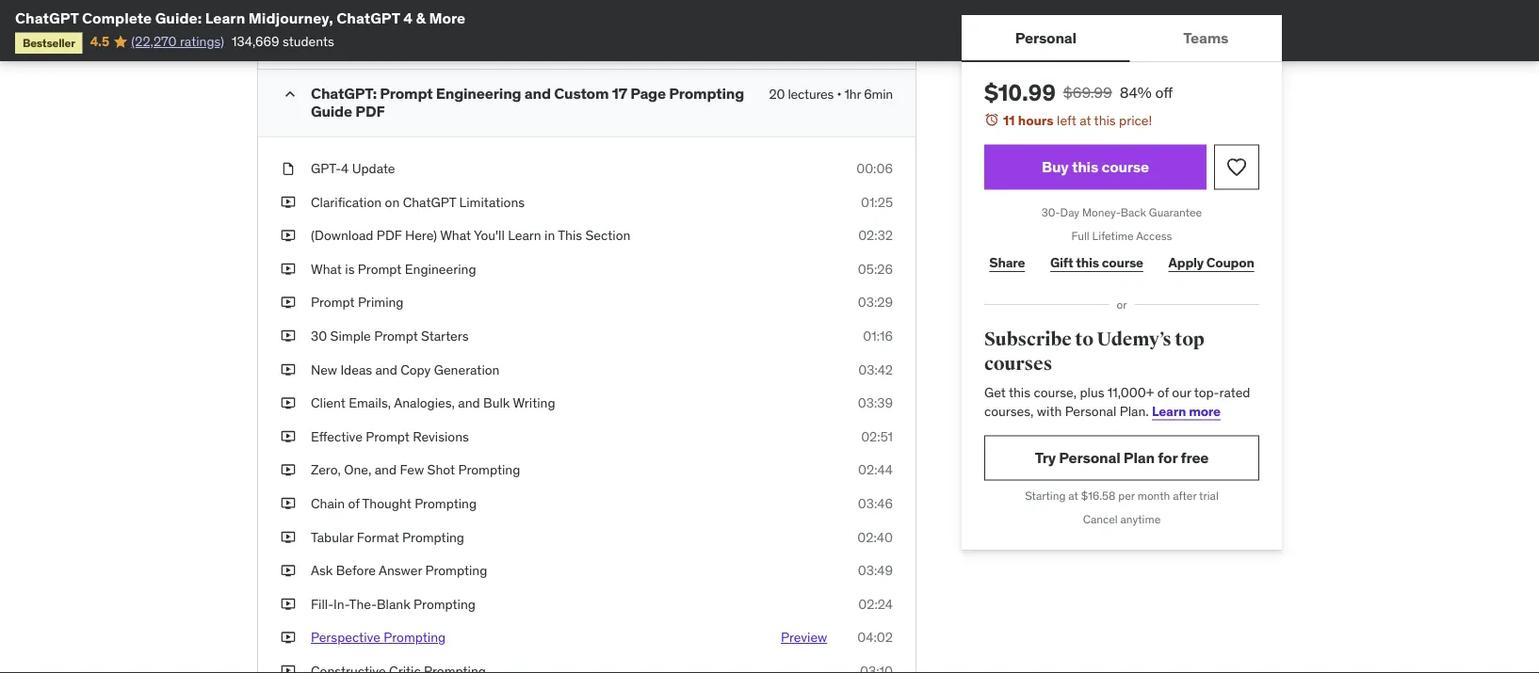 Task type: vqa. For each thing, say whether or not it's contained in the screenshot.
Previous button at the left of the page
no



Task type: describe. For each thing, give the bounding box(es) containing it.
prompting inside perspective prompting button
[[384, 629, 446, 646]]

xsmall image for (download pdf here) what you'll learn in this section
[[281, 227, 296, 245]]

17
[[612, 84, 627, 103]]

03:39
[[858, 395, 893, 412]]

plan.
[[1120, 403, 1149, 420]]

subscribe to udemy's top courses
[[984, 328, 1205, 375]]

tab list containing personal
[[962, 15, 1282, 62]]

fill-in-the-blank prompting
[[311, 596, 476, 613]]

0 vertical spatial at
[[1080, 112, 1091, 129]]

and left bulk
[[458, 395, 480, 412]]

xsmall image for ask
[[281, 562, 296, 580]]

0 horizontal spatial chatgpt
[[15, 8, 79, 27]]

84%
[[1120, 82, 1152, 102]]

0 vertical spatial learn
[[205, 8, 245, 27]]

02:32
[[858, 227, 893, 244]]

new
[[311, 361, 337, 378]]

pdf inside chatgpt: prompt engineering and custom 17 page prompting guide pdf
[[355, 102, 385, 121]]

guide:
[[155, 8, 202, 27]]

5 xsmall image from the top
[[281, 629, 296, 647]]

more
[[429, 8, 466, 27]]

plus
[[1080, 384, 1104, 401]]

$10.99 $69.99 84% off
[[984, 78, 1173, 106]]

xsmall image for chain
[[281, 495, 296, 513]]

starters
[[421, 328, 469, 345]]

plan
[[1124, 448, 1155, 468]]

prompt up new ideas and copy generation
[[374, 328, 418, 345]]

xsmall image for copyright sheild
[[281, 28, 296, 46]]

prompt inside chatgpt: prompt engineering and custom 17 page prompting guide pdf
[[380, 84, 433, 103]]

one,
[[344, 462, 371, 479]]

coupon
[[1207, 254, 1254, 271]]

xsmall image for gpt-
[[281, 159, 296, 178]]

30-day money-back guarantee full lifetime access
[[1042, 205, 1202, 243]]

alarm image
[[984, 112, 999, 127]]

xsmall image for 30
[[281, 327, 296, 346]]

1 vertical spatial of
[[348, 495, 359, 512]]

small image
[[281, 85, 300, 104]]

answer
[[379, 562, 422, 579]]

1 vertical spatial learn
[[508, 227, 541, 244]]

our
[[1172, 384, 1191, 401]]

subscribe
[[984, 328, 1072, 351]]

generation
[[434, 361, 500, 378]]

xsmall image for new
[[281, 361, 296, 379]]

is
[[345, 261, 355, 277]]

course for buy this course
[[1102, 157, 1149, 177]]

prompting right shot
[[458, 462, 520, 479]]

on
[[385, 193, 400, 210]]

teams
[[1183, 28, 1229, 47]]

01:16
[[863, 328, 893, 345]]

share button
[[984, 244, 1030, 282]]

writing
[[513, 395, 555, 412]]

clarification
[[311, 193, 382, 210]]

shot
[[427, 462, 455, 479]]

client emails, analogies, and bulk writing
[[311, 395, 555, 412]]

•
[[837, 85, 842, 102]]

buy this course
[[1042, 157, 1149, 177]]

02:40
[[857, 529, 893, 546]]

free
[[1181, 448, 1209, 468]]

2 vertical spatial personal
[[1059, 448, 1120, 468]]

chatgpt: prompt engineering and custom 17 page prompting guide pdf
[[311, 84, 744, 121]]

30
[[311, 328, 327, 345]]

0 vertical spatial what
[[440, 227, 471, 244]]

xsmall image for fill-
[[281, 595, 296, 614]]

20 lectures • 1hr 6min
[[769, 85, 893, 102]]

here)
[[405, 227, 437, 244]]

thought
[[362, 495, 411, 512]]

anytime
[[1120, 512, 1161, 527]]

xsmall image for tabular
[[281, 528, 296, 547]]

in
[[545, 227, 555, 244]]

client
[[311, 395, 346, 412]]

this left price!
[[1094, 112, 1116, 129]]

left
[[1057, 112, 1076, 129]]

xsmall image for clarification
[[281, 193, 296, 211]]

$69.99
[[1063, 82, 1112, 102]]

section
[[585, 227, 630, 244]]

$16.58
[[1081, 489, 1116, 503]]

guarantee
[[1149, 205, 1202, 220]]

simple
[[330, 328, 371, 345]]

course,
[[1034, 384, 1077, 401]]

starting at $16.58 per month after trial cancel anytime
[[1025, 489, 1219, 527]]

engineering inside chatgpt: prompt engineering and custom 17 page prompting guide pdf
[[436, 84, 521, 103]]

2 horizontal spatial chatgpt
[[403, 193, 456, 210]]

page
[[630, 84, 666, 103]]

03:46
[[858, 495, 893, 512]]

zero,
[[311, 462, 341, 479]]

1 vertical spatial engineering
[[405, 261, 476, 277]]

update
[[352, 160, 395, 177]]

blank
[[377, 596, 410, 613]]

the-
[[349, 596, 377, 613]]

chatgpt:
[[311, 84, 377, 103]]

course for gift this course
[[1102, 254, 1143, 271]]

limitations
[[459, 193, 525, 210]]

gift this course link
[[1045, 244, 1148, 282]]

prompting down shot
[[415, 495, 477, 512]]

you'll
[[474, 227, 505, 244]]

apply coupon
[[1169, 254, 1254, 271]]

get this course, plus 11,000+ of our top-rated courses, with personal plan.
[[984, 384, 1250, 420]]



Task type: locate. For each thing, give the bounding box(es) containing it.
prompting right page
[[669, 84, 744, 103]]

personal up $16.58
[[1059, 448, 1120, 468]]

chatgpt complete guide: learn midjourney, chatgpt 4 & more
[[15, 8, 466, 27]]

chatgpt up bestseller
[[15, 8, 79, 27]]

134,669
[[232, 33, 279, 50]]

prompt up the 30
[[311, 294, 355, 311]]

personal inside button
[[1015, 28, 1077, 47]]

format
[[357, 529, 399, 546]]

xsmall image
[[281, 0, 296, 13], [281, 28, 296, 46], [281, 227, 296, 245], [281, 394, 296, 413], [281, 629, 296, 647]]

try personal plan for free link
[[984, 436, 1259, 481]]

2 xsmall image from the top
[[281, 193, 296, 211]]

at
[[1080, 112, 1091, 129], [1068, 489, 1078, 503]]

top-
[[1194, 384, 1219, 401]]

1 xsmall image from the top
[[281, 0, 296, 13]]

prompting right blank
[[414, 596, 476, 613]]

wishlist image
[[1225, 156, 1248, 179]]

1 horizontal spatial 4
[[403, 8, 413, 27]]

xsmall image for what
[[281, 260, 296, 278]]

with
[[1037, 403, 1062, 420]]

(22,270
[[131, 33, 177, 50]]

chain of thought prompting
[[311, 495, 477, 512]]

prompt priming
[[311, 294, 404, 311]]

gift
[[1050, 254, 1073, 271]]

12 xsmall image from the top
[[281, 595, 296, 614]]

6min
[[864, 85, 893, 102]]

this for get
[[1009, 384, 1031, 401]]

this inside button
[[1072, 157, 1098, 177]]

what left the 'is'
[[311, 261, 342, 277]]

10 xsmall image from the top
[[281, 528, 296, 547]]

prompting down blank
[[384, 629, 446, 646]]

pdf right guide at the left top of the page
[[355, 102, 385, 121]]

xsmall image left perspective
[[281, 629, 296, 647]]

hours
[[1018, 112, 1054, 129]]

at left $16.58
[[1068, 489, 1078, 503]]

1 vertical spatial what
[[311, 261, 342, 277]]

2 xsmall image from the top
[[281, 28, 296, 46]]

11 xsmall image from the top
[[281, 562, 296, 580]]

0 horizontal spatial learn
[[205, 8, 245, 27]]

5 xsmall image from the top
[[281, 327, 296, 346]]

rated
[[1219, 384, 1250, 401]]

(download pdf here) what you'll learn in this section
[[311, 227, 630, 244]]

before
[[336, 562, 376, 579]]

per
[[1118, 489, 1135, 503]]

chatgpt
[[15, 8, 79, 27], [336, 8, 400, 27], [403, 193, 456, 210]]

2 horizontal spatial learn
[[1152, 403, 1186, 420]]

and left "few" at the bottom left
[[375, 462, 397, 479]]

engineering down here)
[[405, 261, 476, 277]]

buy
[[1042, 157, 1069, 177]]

0 vertical spatial engineering
[[436, 84, 521, 103]]

2 course from the top
[[1102, 254, 1143, 271]]

0 horizontal spatial what
[[311, 261, 342, 277]]

1 vertical spatial pdf
[[377, 227, 402, 244]]

and left custom
[[524, 84, 551, 103]]

1 horizontal spatial learn
[[508, 227, 541, 244]]

0 vertical spatial 4
[[403, 8, 413, 27]]

02:44
[[858, 462, 893, 479]]

tabular
[[311, 529, 354, 546]]

xsmall image left the (download
[[281, 227, 296, 245]]

02:51
[[861, 428, 893, 445]]

04:02
[[857, 629, 893, 646]]

xsmall image up 134,669 students
[[281, 0, 296, 13]]

this for gift
[[1076, 254, 1099, 271]]

ratings)
[[180, 33, 224, 50]]

prompt down sheild
[[380, 84, 433, 103]]

learn up ratings)
[[205, 8, 245, 27]]

20
[[769, 85, 785, 102]]

13 xsmall image from the top
[[281, 662, 296, 674]]

prompting right answer
[[425, 562, 487, 579]]

bulk
[[483, 395, 510, 412]]

learn more
[[1152, 403, 1221, 420]]

clarification on chatgpt limitations
[[311, 193, 525, 210]]

0 vertical spatial course
[[1102, 157, 1149, 177]]

of right chain
[[348, 495, 359, 512]]

1 course from the top
[[1102, 157, 1149, 177]]

3 xsmall image from the top
[[281, 227, 296, 245]]

chatgpt up copyright sheild
[[336, 8, 400, 27]]

of left our
[[1157, 384, 1169, 401]]

xsmall image
[[281, 159, 296, 178], [281, 193, 296, 211], [281, 260, 296, 278], [281, 294, 296, 312], [281, 327, 296, 346], [281, 361, 296, 379], [281, 428, 296, 446], [281, 461, 296, 480], [281, 495, 296, 513], [281, 528, 296, 547], [281, 562, 296, 580], [281, 595, 296, 614], [281, 662, 296, 674]]

course inside button
[[1102, 157, 1149, 177]]

course up back
[[1102, 157, 1149, 177]]

this up courses,
[[1009, 384, 1031, 401]]

more
[[1189, 403, 1221, 420]]

gift this course
[[1050, 254, 1143, 271]]

30-
[[1042, 205, 1060, 220]]

copyright
[[311, 28, 369, 45]]

this inside get this course, plus 11,000+ of our top-rated courses, with personal plan.
[[1009, 384, 1031, 401]]

in-
[[334, 596, 349, 613]]

engineering down more at the left top of the page
[[436, 84, 521, 103]]

tab list
[[962, 15, 1282, 62]]

(download
[[311, 227, 373, 244]]

learn more link
[[1152, 403, 1221, 420]]

0 horizontal spatial of
[[348, 495, 359, 512]]

price!
[[1119, 112, 1152, 129]]

emails,
[[349, 395, 391, 412]]

preview
[[781, 629, 827, 646]]

personal button
[[962, 15, 1130, 60]]

0 horizontal spatial 4
[[341, 160, 349, 177]]

effective prompt revisions
[[311, 428, 469, 445]]

courses,
[[984, 403, 1034, 420]]

personal up $10.99
[[1015, 28, 1077, 47]]

7 xsmall image from the top
[[281, 428, 296, 446]]

engineering
[[436, 84, 521, 103], [405, 261, 476, 277]]

analogies,
[[394, 395, 455, 412]]

udemy's
[[1097, 328, 1171, 351]]

and
[[524, 84, 551, 103], [375, 361, 397, 378], [458, 395, 480, 412], [375, 462, 397, 479]]

1 vertical spatial personal
[[1065, 403, 1116, 420]]

xsmall image left client
[[281, 394, 296, 413]]

zero, one, and few shot prompting
[[311, 462, 520, 479]]

1 horizontal spatial what
[[440, 227, 471, 244]]

buy this course button
[[984, 145, 1207, 190]]

sheild
[[372, 28, 409, 45]]

prompting up answer
[[402, 529, 464, 546]]

perspective
[[311, 629, 380, 646]]

share
[[989, 254, 1025, 271]]

this right buy
[[1072, 157, 1098, 177]]

4 xsmall image from the top
[[281, 394, 296, 413]]

11,000+
[[1108, 384, 1154, 401]]

and left copy
[[375, 361, 397, 378]]

4 left update
[[341, 160, 349, 177]]

9 xsmall image from the top
[[281, 495, 296, 513]]

this for buy
[[1072, 157, 1098, 177]]

3 xsmall image from the top
[[281, 260, 296, 278]]

4.5
[[90, 33, 109, 50]]

gpt-4 update
[[311, 160, 395, 177]]

personal down plus
[[1065, 403, 1116, 420]]

0 vertical spatial personal
[[1015, 28, 1077, 47]]

4 xsmall image from the top
[[281, 294, 296, 312]]

personal
[[1015, 28, 1077, 47], [1065, 403, 1116, 420], [1059, 448, 1120, 468]]

courses
[[984, 352, 1052, 375]]

1 horizontal spatial at
[[1080, 112, 1091, 129]]

$10.99
[[984, 78, 1056, 106]]

1 xsmall image from the top
[[281, 159, 296, 178]]

1 vertical spatial at
[[1068, 489, 1078, 503]]

xsmall image for zero,
[[281, 461, 296, 480]]

learn down our
[[1152, 403, 1186, 420]]

pdf
[[355, 102, 385, 121], [377, 227, 402, 244]]

of inside get this course, plus 11,000+ of our top-rated courses, with personal plan.
[[1157, 384, 1169, 401]]

00:06
[[856, 160, 893, 177]]

11
[[1003, 112, 1015, 129]]

1 vertical spatial course
[[1102, 254, 1143, 271]]

0 vertical spatial of
[[1157, 384, 1169, 401]]

prompting inside chatgpt: prompt engineering and custom 17 page prompting guide pdf
[[669, 84, 744, 103]]

access
[[1136, 229, 1172, 243]]

lifetime
[[1092, 229, 1134, 243]]

pdf left here)
[[377, 227, 402, 244]]

course down lifetime
[[1102, 254, 1143, 271]]

prompt right the 'is'
[[358, 261, 402, 277]]

perspective prompting
[[311, 629, 446, 646]]

1 horizontal spatial chatgpt
[[336, 8, 400, 27]]

ask before answer prompting
[[311, 562, 487, 579]]

2 vertical spatial learn
[[1152, 403, 1186, 420]]

tabular format prompting
[[311, 529, 464, 546]]

xsmall image down midjourney,
[[281, 28, 296, 46]]

0 vertical spatial pdf
[[355, 102, 385, 121]]

prompt down the emails,
[[366, 428, 410, 445]]

6 xsmall image from the top
[[281, 361, 296, 379]]

xsmall image for client emails, analogies, and bulk writing
[[281, 394, 296, 413]]

copy
[[401, 361, 431, 378]]

top
[[1175, 328, 1205, 351]]

apply coupon button
[[1164, 244, 1259, 282]]

try personal plan for free
[[1035, 448, 1209, 468]]

trial
[[1199, 489, 1219, 503]]

8 xsmall image from the top
[[281, 461, 296, 480]]

1 vertical spatial 4
[[341, 160, 349, 177]]

02:24
[[858, 596, 893, 613]]

1 horizontal spatial of
[[1157, 384, 1169, 401]]

03:49
[[858, 562, 893, 579]]

chatgpt up here)
[[403, 193, 456, 210]]

0 horizontal spatial at
[[1068, 489, 1078, 503]]

priming
[[358, 294, 404, 311]]

lectures
[[788, 85, 834, 102]]

learn left in
[[508, 227, 541, 244]]

after
[[1173, 489, 1197, 503]]

of
[[1157, 384, 1169, 401], [348, 495, 359, 512]]

what
[[440, 227, 471, 244], [311, 261, 342, 277]]

what left you'll
[[440, 227, 471, 244]]

gpt-
[[311, 160, 341, 177]]

03:42
[[858, 361, 893, 378]]

and inside chatgpt: prompt engineering and custom 17 page prompting guide pdf
[[524, 84, 551, 103]]

cancel
[[1083, 512, 1118, 527]]

xsmall image for prompt
[[281, 294, 296, 312]]

prompting
[[669, 84, 744, 103], [458, 462, 520, 479], [415, 495, 477, 512], [402, 529, 464, 546], [425, 562, 487, 579], [414, 596, 476, 613], [384, 629, 446, 646]]

money-
[[1082, 205, 1121, 220]]

at inside starting at $16.58 per month after trial cancel anytime
[[1068, 489, 1078, 503]]

xsmall image for effective
[[281, 428, 296, 446]]

personal inside get this course, plus 11,000+ of our top-rated courses, with personal plan.
[[1065, 403, 1116, 420]]

this right gift
[[1076, 254, 1099, 271]]

at right left
[[1080, 112, 1091, 129]]

4 left the &
[[403, 8, 413, 27]]

guide
[[311, 102, 352, 121]]



